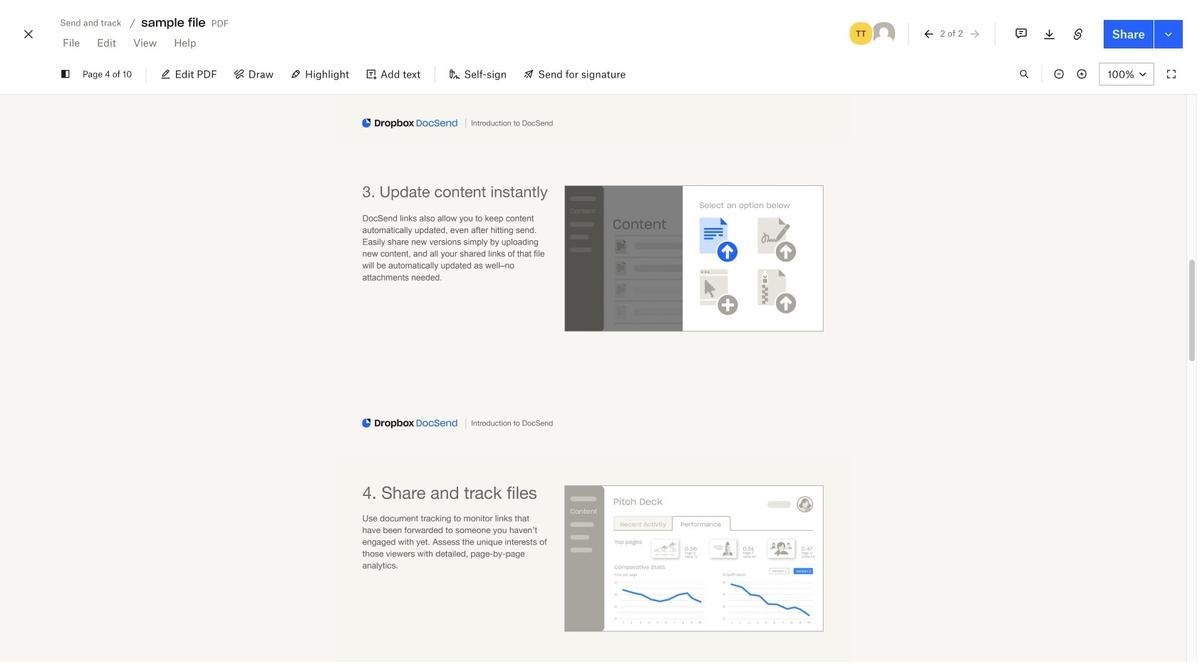Task type: vqa. For each thing, say whether or not it's contained in the screenshot.
EXPLORE FREE FEATURES 4.51 MB OF 2 GB
no



Task type: describe. For each thing, give the bounding box(es) containing it.
close image
[[20, 23, 37, 46]]

2 sample file.pdf image from the top
[[337, 154, 850, 443]]



Task type: locate. For each thing, give the bounding box(es) containing it.
2 vertical spatial sample file.pdf image
[[337, 454, 850, 662]]

0 vertical spatial sample file.pdf image
[[337, 0, 850, 143]]

3 sample file.pdf image from the top
[[337, 454, 850, 662]]

1 sample file.pdf image from the top
[[337, 0, 850, 143]]

1 vertical spatial sample file.pdf image
[[337, 154, 850, 443]]

sample file.pdf image
[[337, 0, 850, 143], [337, 154, 850, 443], [337, 454, 850, 662]]



